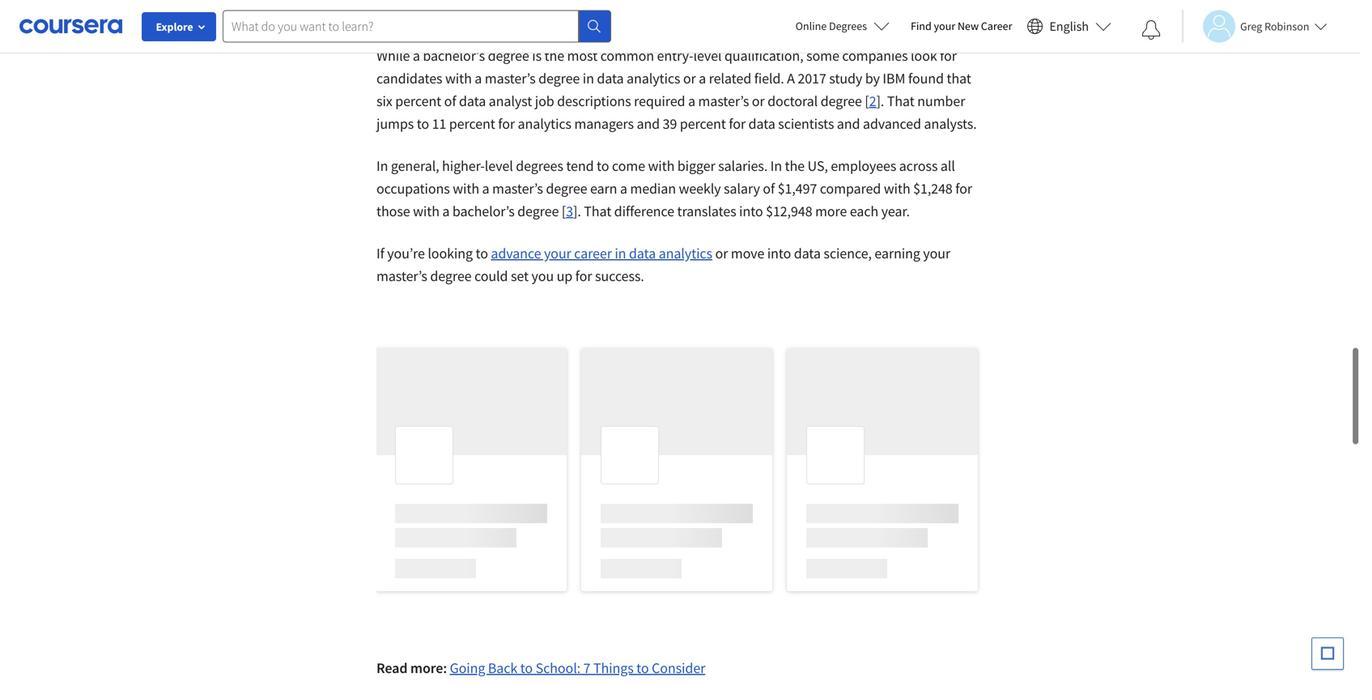 Task type: locate. For each thing, give the bounding box(es) containing it.
1 horizontal spatial 100% online
[[591, 570, 648, 583]]

0 vertical spatial level
[[694, 47, 722, 65]]

degree up "3" link
[[546, 180, 588, 198]]

0 horizontal spatial online
[[410, 570, 442, 583]]

you're
[[387, 244, 425, 263]]

university down master of computer science in data science
[[837, 517, 879, 530]]

0 horizontal spatial or
[[684, 69, 696, 88]]

1 horizontal spatial into
[[768, 244, 792, 263]]

of right salary
[[763, 180, 775, 198]]

1 horizontal spatial data
[[687, 472, 711, 488]]

0 horizontal spatial level
[[485, 157, 513, 175]]

the up $1,497
[[785, 157, 805, 175]]

of inside "link"
[[631, 472, 641, 488]]

degree down study on the right top
[[821, 92, 863, 110]]

northeastern university image
[[373, 387, 570, 459]]

1 vertical spatial level
[[485, 157, 513, 175]]

master's
[[485, 69, 536, 88], [699, 92, 750, 110], [493, 180, 543, 198], [377, 267, 428, 285]]

1 horizontal spatial ].
[[877, 92, 885, 110]]

for right up
[[576, 267, 593, 285]]

into
[[740, 202, 764, 220], [768, 244, 792, 263]]

level left degrees
[[485, 157, 513, 175]]

to
[[417, 115, 429, 133], [597, 157, 610, 175], [476, 244, 488, 263], [521, 659, 533, 677], [637, 659, 649, 677]]

career
[[575, 244, 612, 263]]

science up michigan
[[714, 472, 753, 488]]

of up "analytics"
[[425, 472, 435, 488]]

bigger
[[678, 157, 716, 175]]

100% online
[[385, 570, 442, 583], [591, 570, 648, 583], [796, 570, 854, 583]]

online
[[410, 570, 442, 583], [616, 570, 648, 583], [822, 570, 854, 583]]

analyst
[[489, 92, 532, 110]]

school:
[[536, 659, 581, 677]]

2 horizontal spatial online
[[822, 570, 854, 583]]

coursera image
[[19, 13, 122, 39]]

level inside while a bachelor's degree is the most common entry-level qualification, some companies look for candidates with a master's degree in data analytics or a related field. a 2017 study by ibm found that six percent of data analyst job descriptions required a master's or doctoral degree [
[[694, 47, 722, 65]]

find
[[911, 19, 932, 33]]

percent right 39
[[680, 115, 726, 133]]

in
[[377, 157, 388, 175], [771, 157, 783, 175]]

0 horizontal spatial and
[[637, 115, 660, 133]]

degrees
[[830, 19, 868, 33]]

and right scientists
[[837, 115, 861, 133]]

greg robinson button
[[1183, 10, 1328, 43]]

1 horizontal spatial in
[[771, 157, 783, 175]]

to inside ]. that number jumps to 11 percent for analytics managers and 39 percent for data scientists and advanced analysts.
[[417, 115, 429, 133]]

100% online for master of science in data analytics engineering
[[385, 570, 442, 583]]

percent right 11
[[449, 115, 496, 133]]

master's down related
[[699, 92, 750, 110]]

if you're looking to advance your career in data analytics
[[377, 244, 713, 263]]

six
[[377, 92, 393, 110]]

1 master from the left
[[386, 472, 422, 488]]

100% online down northeastern
[[385, 570, 442, 583]]

in up urbana-
[[947, 472, 957, 488]]

master inside master of computer science in data science
[[797, 472, 834, 488]]

bachelor's inside while a bachelor's degree is the most common entry-level qualification, some companies look for candidates with a master's degree in data analytics or a related field. a 2017 study by ibm found that six percent of data analyst job descriptions required a master's or doctoral degree [
[[423, 47, 485, 65]]

0 vertical spatial bachelor's
[[423, 47, 485, 65]]

of left applied
[[631, 472, 641, 488]]

master left applied
[[591, 472, 628, 488]]

100% online for master of applied data science
[[591, 570, 648, 583]]

of
[[444, 92, 456, 110], [763, 180, 775, 198], [425, 472, 435, 488], [631, 472, 641, 488], [836, 472, 847, 488], [676, 500, 684, 513], [881, 517, 890, 530]]

None search field
[[223, 10, 612, 43]]

from up champaign
[[797, 517, 818, 530]]

your up up
[[544, 244, 572, 263]]

3 master from the left
[[797, 472, 834, 488]]

master inside master of science in data analytics engineering
[[386, 472, 422, 488]]

look
[[911, 47, 938, 65]]

in left general,
[[377, 157, 388, 175]]

english
[[1050, 18, 1090, 34]]

that inside ]. that number jumps to 11 percent for analytics managers and 39 percent for data scientists and advanced analysts.
[[888, 92, 915, 110]]

data down doctoral
[[749, 115, 776, 133]]

of up 11
[[444, 92, 456, 110]]

to up earn
[[597, 157, 610, 175]]

0 horizontal spatial in
[[377, 157, 388, 175]]

science
[[438, 472, 477, 488], [714, 472, 753, 488], [906, 472, 945, 488], [825, 489, 864, 505]]

1 100% online from the left
[[385, 570, 442, 583]]

or
[[684, 69, 696, 88], [752, 92, 765, 110], [716, 244, 728, 263]]

field.
[[755, 69, 785, 88]]

bachelor's down higher-
[[453, 202, 515, 220]]

if
[[377, 244, 385, 263]]

a left related
[[699, 69, 707, 88]]

general,
[[391, 157, 440, 175]]

with right candidates
[[446, 69, 472, 88]]

of inside master of science in data analytics engineering
[[425, 472, 435, 488]]

a right required
[[689, 92, 696, 110]]

1 horizontal spatial that
[[888, 92, 915, 110]]

of left michigan
[[676, 500, 684, 513]]

the right is
[[545, 47, 565, 65]]

bachelor's
[[423, 47, 485, 65], [453, 202, 515, 220]]

0 vertical spatial into
[[740, 202, 764, 220]]

difference
[[615, 202, 675, 220]]

]. down by
[[877, 92, 885, 110]]

university down engineering in the left of the page
[[469, 517, 511, 530]]

success.
[[595, 267, 645, 285]]

for right look
[[941, 47, 957, 65]]

or left move
[[716, 244, 728, 263]]

0 horizontal spatial university
[[469, 517, 511, 530]]

master's down you're
[[377, 267, 428, 285]]

master
[[386, 472, 422, 488], [591, 472, 628, 488], [797, 472, 834, 488]]

master up "analytics"
[[386, 472, 422, 488]]

university of illinois at urbana-champaign image
[[785, 387, 981, 459]]

employees
[[831, 157, 897, 175]]

going back to school: 7 things to consider link
[[450, 659, 706, 677]]

1 horizontal spatial or
[[716, 244, 728, 263]]

university for the
[[631, 500, 673, 513]]

level inside in general, higher-level degrees tend to come with bigger salaries. in the us, employees across all occupations with a master's degree earn a median weekly salary of $1,497 compared with $1,248 for those with a bachelor's degree [
[[485, 157, 513, 175]]

degree inside or move into data science, earning your master's degree could set you up for success.
[[430, 267, 472, 285]]

analytics inside while a bachelor's degree is the most common entry-level qualification, some companies look for candidates with a master's degree in data analytics or a related field. a 2017 study by ibm found that six percent of data analyst job descriptions required a master's or doctoral degree [
[[627, 69, 681, 88]]

0 horizontal spatial 100% online
[[385, 570, 442, 583]]

a right earn
[[620, 180, 628, 198]]

1 vertical spatial into
[[768, 244, 792, 263]]

job
[[535, 92, 555, 110]]

percent down candidates
[[395, 92, 442, 110]]

data up success.
[[629, 244, 656, 263]]

from down "analytics"
[[386, 517, 406, 530]]

1 100% from the left
[[385, 570, 408, 583]]

required
[[634, 92, 686, 110]]

jumps
[[377, 115, 414, 133]]

master's up analyst
[[485, 69, 536, 88]]

3 100% online from the left
[[796, 570, 854, 583]]

0 vertical spatial that
[[888, 92, 915, 110]]

100% online down champaign
[[796, 570, 854, 583]]

with up the median
[[648, 157, 675, 175]]

into right move
[[768, 244, 792, 263]]

1 horizontal spatial level
[[694, 47, 722, 65]]

1 vertical spatial ].
[[574, 202, 581, 220]]

2 100% online from the left
[[591, 570, 648, 583]]

bachelor's up candidates
[[423, 47, 485, 65]]

data up engineering in the left of the page
[[493, 472, 517, 488]]

going
[[450, 659, 485, 677]]

study
[[830, 69, 863, 88]]

2 horizontal spatial 100%
[[796, 570, 820, 583]]

that down earn
[[584, 202, 612, 220]]

analytics down job
[[518, 115, 572, 133]]

3 online from the left
[[822, 570, 854, 583]]

0 horizontal spatial into
[[740, 202, 764, 220]]

while a bachelor's degree is the most common entry-level qualification, some companies look for candidates with a master's degree in data analytics or a related field. a 2017 study by ibm found that six percent of data analyst job descriptions required a master's or doctoral degree [
[[377, 47, 972, 110]]

[ down by
[[865, 92, 870, 110]]

degree
[[488, 47, 530, 65], [539, 69, 580, 88], [821, 92, 863, 110], [546, 180, 588, 198], [518, 202, 559, 220], [430, 267, 472, 285]]

show notifications image
[[1142, 20, 1162, 40]]

master's down degrees
[[493, 180, 543, 198]]

find your new career
[[911, 19, 1013, 33]]

data up descriptions
[[597, 69, 624, 88]]

of left illinois
[[881, 517, 890, 530]]

master for master of computer science in data science
[[797, 472, 834, 488]]

from for master of computer science in data science
[[797, 517, 818, 530]]

online down northeastern
[[410, 570, 442, 583]]

online degrees
[[796, 19, 868, 33]]

salary
[[724, 180, 761, 198]]

master's inside in general, higher-level degrees tend to come with bigger salaries. in the us, employees across all occupations with a master's degree earn a median weekly salary of $1,497 compared with $1,248 for those with a bachelor's degree [
[[493, 180, 543, 198]]

that down ibm
[[888, 92, 915, 110]]

[ up if you're looking to advance your career in data analytics
[[562, 202, 566, 220]]

in up descriptions
[[583, 69, 594, 88]]

2 vertical spatial analytics
[[659, 244, 713, 263]]

for inside or move into data science, earning your master's degree could set you up for success.
[[576, 267, 593, 285]]

1 horizontal spatial from
[[591, 500, 612, 513]]

earning
[[875, 244, 921, 263]]

in up engineering in the left of the page
[[480, 472, 490, 488]]

100% online down "from the university of michigan"
[[591, 570, 648, 583]]

science,
[[824, 244, 872, 263]]

for up salaries.
[[729, 115, 746, 133]]

2 master from the left
[[591, 472, 628, 488]]

0 vertical spatial ].
[[877, 92, 885, 110]]

advanced
[[863, 115, 922, 133]]

data left science,
[[794, 244, 821, 263]]

online down "from the university of michigan"
[[616, 570, 648, 583]]

from northeastern university
[[386, 517, 511, 530]]

entry-
[[657, 47, 694, 65]]

with inside while a bachelor's degree is the most common entry-level qualification, some companies look for candidates with a master's degree in data analytics or a related field. a 2017 study by ibm found that six percent of data analyst job descriptions required a master's or doctoral degree [
[[446, 69, 472, 88]]

1 vertical spatial [
[[562, 202, 566, 220]]

2 horizontal spatial university
[[837, 517, 879, 530]]

online down champaign
[[822, 570, 854, 583]]

university
[[631, 500, 673, 513], [469, 517, 511, 530], [837, 517, 879, 530]]

1 horizontal spatial [
[[865, 92, 870, 110]]

master up from the
[[797, 472, 834, 488]]

degree
[[472, 337, 536, 365]]

companies
[[843, 47, 908, 65]]

0 horizontal spatial master
[[386, 472, 422, 488]]

0 horizontal spatial 100%
[[385, 570, 408, 583]]

0 vertical spatial or
[[684, 69, 696, 88]]

of left "computer"
[[836, 472, 847, 488]]

in up $1,497
[[771, 157, 783, 175]]

career
[[982, 19, 1013, 33]]

a right the while
[[413, 47, 420, 65]]

of inside the 'university of illinois at urbana- champaign'
[[881, 517, 890, 530]]

1 horizontal spatial 100%
[[591, 570, 614, 583]]

1 online from the left
[[410, 570, 442, 583]]

your right earning in the top right of the page
[[924, 244, 951, 263]]

0 horizontal spatial [
[[562, 202, 566, 220]]

master's inside or move into data science, earning your master's degree could set you up for success.
[[377, 267, 428, 285]]

advance your career in data analytics link
[[491, 244, 713, 263]]

data inside master of computer science in data science
[[797, 489, 822, 505]]

2 horizontal spatial or
[[752, 92, 765, 110]]

0 horizontal spatial percent
[[395, 92, 442, 110]]

]. up 'career'
[[574, 202, 581, 220]]

a down occupations
[[443, 202, 450, 220]]

3 100% from the left
[[796, 570, 820, 583]]

from down master of applied data science
[[591, 500, 612, 513]]

science down "computer"
[[825, 489, 864, 505]]

analytics up required
[[627, 69, 681, 88]]

analytics down translates
[[659, 244, 713, 263]]

a
[[413, 47, 420, 65], [475, 69, 482, 88], [699, 69, 707, 88], [689, 92, 696, 110], [482, 180, 490, 198], [620, 180, 628, 198], [443, 202, 450, 220]]

or inside or move into data science, earning your master's degree could set you up for success.
[[716, 244, 728, 263]]

your inside or move into data science, earning your master's degree could set you up for success.
[[924, 244, 951, 263]]

to left 11
[[417, 115, 429, 133]]

degree left is
[[488, 47, 530, 65]]

2 horizontal spatial from
[[797, 517, 818, 530]]

tend
[[567, 157, 594, 175]]

for right $1,248
[[956, 180, 973, 198]]

more:
[[411, 659, 447, 677]]

your right find
[[934, 19, 956, 33]]

champaign
[[797, 536, 846, 549]]

2 horizontal spatial 100% online
[[796, 570, 854, 583]]

from for master of applied data science
[[591, 500, 612, 513]]

1 horizontal spatial master
[[591, 472, 628, 488]]

in inside master of science in data analytics engineering
[[480, 472, 490, 488]]

0 horizontal spatial that
[[584, 202, 612, 220]]

could
[[475, 267, 508, 285]]

help center image
[[1322, 644, 1336, 663]]

data left analyst
[[459, 92, 486, 110]]

[ inside while a bachelor's degree is the most common entry-level qualification, some companies look for candidates with a master's degree in data analytics or a related field. a 2017 study by ibm found that six percent of data analyst job descriptions required a master's or doctoral degree [
[[865, 92, 870, 110]]

median
[[631, 180, 676, 198]]

or down field.
[[752, 92, 765, 110]]

you
[[532, 267, 554, 285]]

degree down the looking
[[430, 267, 472, 285]]

0 vertical spatial [
[[865, 92, 870, 110]]

university of michigan image
[[579, 387, 775, 459]]

data inside or move into data science, earning your master's degree could set you up for success.
[[794, 244, 821, 263]]

and left 39
[[637, 115, 660, 133]]

data
[[493, 472, 517, 488], [687, 472, 711, 488], [797, 489, 822, 505]]

university down applied
[[631, 500, 673, 513]]

2 horizontal spatial data
[[797, 489, 822, 505]]

1 in from the left
[[377, 157, 388, 175]]

2 horizontal spatial master
[[797, 472, 834, 488]]

for
[[941, 47, 957, 65], [498, 115, 515, 133], [729, 115, 746, 133], [956, 180, 973, 198], [576, 267, 593, 285]]

1 vertical spatial bachelor's
[[453, 202, 515, 220]]

level up related
[[694, 47, 722, 65]]

2 online from the left
[[616, 570, 648, 583]]

from the
[[797, 517, 837, 530]]

data up michigan
[[687, 472, 711, 488]]

science inside master of science in data analytics engineering
[[438, 472, 477, 488]]

2 vertical spatial or
[[716, 244, 728, 263]]

with
[[446, 69, 472, 88], [648, 157, 675, 175], [453, 180, 480, 198], [884, 180, 911, 198], [413, 202, 440, 220]]

data up from the
[[797, 489, 822, 505]]

0 horizontal spatial data
[[493, 472, 517, 488]]

science up at
[[906, 472, 945, 488]]

100% for master of science in data analytics engineering
[[385, 570, 408, 583]]

online for master of computer science in data science
[[822, 570, 854, 583]]

2 100% from the left
[[591, 570, 614, 583]]

or down entry-
[[684, 69, 696, 88]]

master inside "link"
[[591, 472, 628, 488]]

1 vertical spatial analytics
[[518, 115, 572, 133]]

read more: going back to school: 7 things to consider
[[377, 659, 706, 677]]

[
[[865, 92, 870, 110], [562, 202, 566, 220]]

with up year.
[[884, 180, 911, 198]]

1 horizontal spatial university
[[631, 500, 673, 513]]

into down salary
[[740, 202, 764, 220]]

1 horizontal spatial online
[[616, 570, 648, 583]]

1 horizontal spatial and
[[837, 115, 861, 133]]

2 and from the left
[[837, 115, 861, 133]]

0 vertical spatial analytics
[[627, 69, 681, 88]]

things
[[594, 659, 634, 677]]

].
[[877, 92, 885, 110], [574, 202, 581, 220]]



Task type: describe. For each thing, give the bounding box(es) containing it.
computer
[[850, 472, 903, 488]]

from the university of michigan
[[591, 500, 725, 513]]

0 horizontal spatial from
[[386, 517, 406, 530]]

translates
[[678, 202, 737, 220]]

[ inside in general, higher-level degrees tend to come with bigger salaries. in the us, employees across all occupations with a master's degree earn a median weekly salary of $1,497 compared with $1,248 for those with a bachelor's degree [
[[562, 202, 566, 220]]

master of applied data science link
[[591, 472, 763, 489]]

analytics
[[386, 489, 432, 505]]

earn your degree carousel element
[[294, 288, 1361, 638]]

across
[[900, 157, 938, 175]]

3 ]. that difference translates into $12,948 more each year.
[[566, 202, 910, 220]]

managers
[[575, 115, 634, 133]]

2 link
[[870, 92, 877, 110]]

new
[[958, 19, 979, 33]]

the down master of applied data science
[[614, 500, 629, 513]]

of inside master of computer science in data science
[[836, 472, 847, 488]]

a down higher-
[[482, 180, 490, 198]]

2 in from the left
[[771, 157, 783, 175]]

online for master of science in data analytics engineering
[[410, 570, 442, 583]]

most
[[567, 47, 598, 65]]

with down higher-
[[453, 180, 480, 198]]

11
[[432, 115, 447, 133]]

1 vertical spatial or
[[752, 92, 765, 110]]

find your new career link
[[903, 16, 1021, 36]]

with down occupations
[[413, 202, 440, 220]]

3 link
[[566, 202, 574, 220]]

illinois
[[892, 517, 919, 530]]

master of computer science in data science link
[[797, 472, 969, 506]]

to right the things
[[637, 659, 649, 677]]

us,
[[808, 157, 829, 175]]

in general, higher-level degrees tend to come with bigger salaries. in the us, employees across all occupations with a master's degree earn a median weekly salary of $1,497 compared with $1,248 for those with a bachelor's degree [
[[377, 157, 973, 220]]

100% for master of applied data science
[[591, 570, 614, 583]]

to inside in general, higher-level degrees tend to come with bigger salaries. in the us, employees across all occupations with a master's degree earn a median weekly salary of $1,497 compared with $1,248 for those with a bachelor's degree [
[[597, 157, 610, 175]]

100% for master of computer science in data science
[[796, 570, 820, 583]]

that
[[947, 69, 972, 88]]

degree left 3
[[518, 202, 559, 220]]

occupations
[[377, 180, 450, 198]]

$1,248
[[914, 180, 953, 198]]

number
[[918, 92, 966, 110]]

]. inside ]. that number jumps to 11 percent for analytics managers and 39 percent for data scientists and advanced analysts.
[[877, 92, 885, 110]]

for inside while a bachelor's degree is the most common entry-level qualification, some companies look for candidates with a master's degree in data analytics or a related field. a 2017 study by ibm found that six percent of data analyst job descriptions required a master's or doctoral degree [
[[941, 47, 957, 65]]

university inside the 'university of illinois at urbana- champaign'
[[837, 517, 879, 530]]

degrees
[[516, 157, 564, 175]]

$12,948
[[766, 202, 813, 220]]

university of illinois at urbana- champaign
[[797, 517, 967, 549]]

year.
[[882, 202, 910, 220]]

the up champaign
[[820, 517, 834, 530]]

northeastern
[[409, 517, 466, 530]]

applied
[[644, 472, 684, 488]]

the inside in general, higher-level degrees tend to come with bigger salaries. in the us, employees across all occupations with a master's degree earn a median weekly salary of $1,497 compared with $1,248 for those with a bachelor's degree [
[[785, 157, 805, 175]]

looking
[[428, 244, 473, 263]]

7
[[584, 659, 591, 677]]

]. that number jumps to 11 percent for analytics managers and 39 percent for data scientists and advanced analysts.
[[377, 92, 980, 133]]

greg
[[1241, 19, 1263, 34]]

read
[[377, 659, 408, 677]]

your
[[424, 337, 467, 365]]

of inside while a bachelor's degree is the most common entry-level qualification, some companies look for candidates with a master's degree in data analytics or a related field. a 2017 study by ibm found that six percent of data analyst job descriptions required a master's or doctoral degree [
[[444, 92, 456, 110]]

earn
[[377, 337, 420, 365]]

science inside "link"
[[714, 472, 753, 488]]

2 horizontal spatial percent
[[680, 115, 726, 133]]

data inside master of science in data analytics engineering
[[493, 472, 517, 488]]

those
[[377, 202, 410, 220]]

consider
[[652, 659, 706, 677]]

explore
[[156, 19, 193, 34]]

descriptions
[[557, 92, 632, 110]]

michigan
[[686, 500, 725, 513]]

common
[[601, 47, 655, 65]]

weekly
[[679, 180, 721, 198]]

100% online for master of computer science in data science
[[796, 570, 854, 583]]

to right back
[[521, 659, 533, 677]]

advance
[[491, 244, 542, 263]]

3
[[566, 202, 574, 220]]

1 vertical spatial that
[[584, 202, 612, 220]]

greg robinson
[[1241, 19, 1310, 34]]

set
[[511, 267, 529, 285]]

candidates
[[377, 69, 443, 88]]

english button
[[1021, 0, 1119, 53]]

move
[[731, 244, 765, 263]]

1 horizontal spatial percent
[[449, 115, 496, 133]]

master of science in data analytics engineering
[[386, 472, 517, 505]]

0 horizontal spatial ].
[[574, 202, 581, 220]]

is
[[532, 47, 542, 65]]

analytics inside ]. that number jumps to 11 percent for analytics managers and 39 percent for data scientists and advanced analysts.
[[518, 115, 572, 133]]

engineering
[[434, 489, 496, 505]]

in up success.
[[615, 244, 627, 263]]

compared
[[820, 180, 882, 198]]

master of computer science in data science
[[797, 472, 957, 505]]

more
[[816, 202, 848, 220]]

2017
[[798, 69, 827, 88]]

university for northeastern
[[469, 517, 511, 530]]

of inside in general, higher-level degrees tend to come with bigger salaries. in the us, employees across all occupations with a master's degree earn a median weekly salary of $1,497 compared with $1,248 for those with a bachelor's degree [
[[763, 180, 775, 198]]

by
[[866, 69, 880, 88]]

online for master of applied data science
[[616, 570, 648, 583]]

qualification,
[[725, 47, 804, 65]]

a
[[788, 69, 795, 88]]

the inside while a bachelor's degree is the most common entry-level qualification, some companies look for candidates with a master's degree in data analytics or a related field. a 2017 study by ibm found that six percent of data analyst job descriptions required a master's or doctoral degree [
[[545, 47, 565, 65]]

for inside in general, higher-level degrees tend to come with bigger salaries. in the us, employees across all occupations with a master's degree earn a median weekly salary of $1,497 compared with $1,248 for those with a bachelor's degree [
[[956, 180, 973, 198]]

a right candidates
[[475, 69, 482, 88]]

into inside or move into data science, earning your master's degree could set you up for success.
[[768, 244, 792, 263]]

for down analyst
[[498, 115, 515, 133]]

data inside ]. that number jumps to 11 percent for analytics managers and 39 percent for data scientists and advanced analysts.
[[749, 115, 776, 133]]

up
[[557, 267, 573, 285]]

percent inside while a bachelor's degree is the most common entry-level qualification, some companies look for candidates with a master's degree in data analytics or a related field. a 2017 study by ibm found that six percent of data analyst job descriptions required a master's or doctoral degree [
[[395, 92, 442, 110]]

in inside while a bachelor's degree is the most common entry-level qualification, some companies look for candidates with a master's degree in data analytics or a related field. a 2017 study by ibm found that six percent of data analyst job descriptions required a master's or doctoral degree [
[[583, 69, 594, 88]]

master of science in data analytics engineering link
[[386, 472, 557, 506]]

all
[[941, 157, 956, 175]]

analysts.
[[925, 115, 977, 133]]

$1,497
[[778, 180, 818, 198]]

master for master of science in data analytics engineering
[[386, 472, 422, 488]]

salaries.
[[719, 157, 768, 175]]

master of applied data science
[[591, 472, 753, 488]]

39
[[663, 115, 677, 133]]

found
[[909, 69, 944, 88]]

degree up job
[[539, 69, 580, 88]]

1 and from the left
[[637, 115, 660, 133]]

data inside master of applied data science "link"
[[687, 472, 711, 488]]

Search catalog text field
[[223, 10, 579, 43]]

bachelor's inside in general, higher-level degrees tend to come with bigger salaries. in the us, employees across all occupations with a master's degree earn a median weekly salary of $1,497 compared with $1,248 for those with a bachelor's degree [
[[453, 202, 515, 220]]

robinson
[[1265, 19, 1310, 34]]

in inside master of computer science in data science
[[947, 472, 957, 488]]

master for master of applied data science
[[591, 472, 628, 488]]

to up could
[[476, 244, 488, 263]]

come
[[612, 157, 646, 175]]

ibm
[[883, 69, 906, 88]]

or move into data science, earning your master's degree could set you up for success.
[[377, 244, 951, 285]]

related
[[709, 69, 752, 88]]

earn
[[591, 180, 618, 198]]

earn your degree
[[377, 337, 536, 365]]



Task type: vqa. For each thing, say whether or not it's contained in the screenshot.
The $1,248
yes



